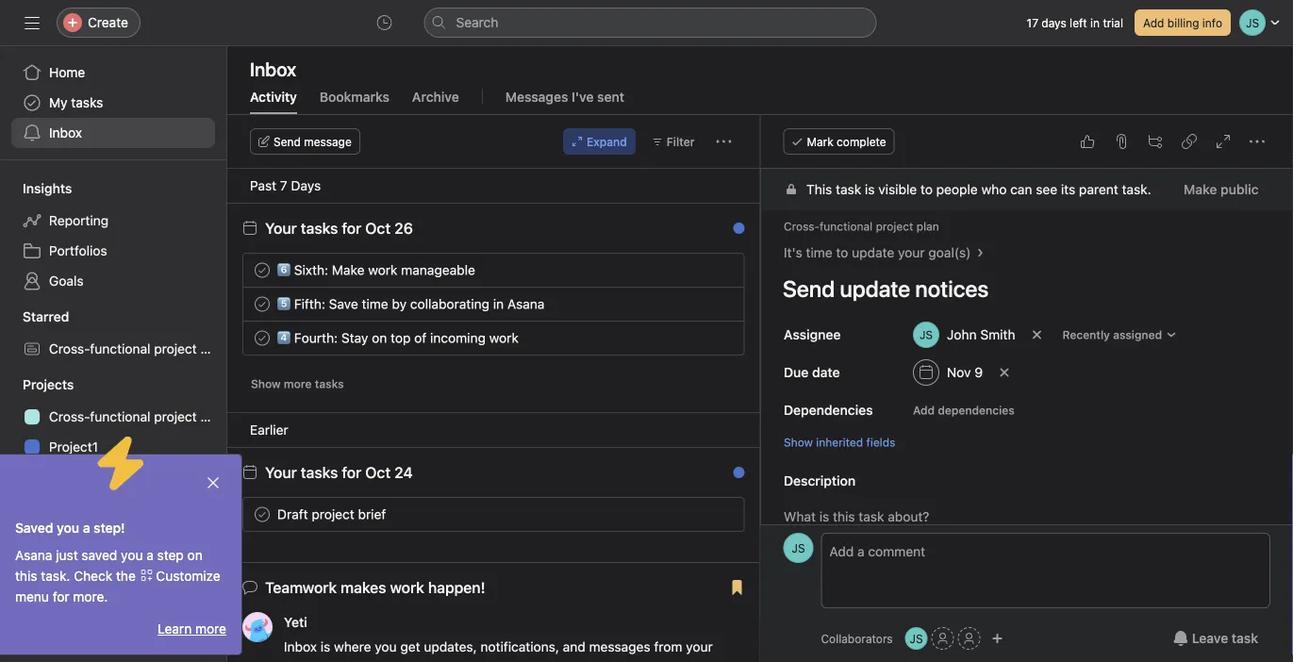 Task type: locate. For each thing, give the bounding box(es) containing it.
bookmarks link
[[320, 89, 390, 114]]

cross-functional project plan inside 'starred' element
[[49, 341, 226, 357]]

to left the update
[[836, 245, 848, 260]]

time right it's
[[806, 245, 832, 260]]

0 vertical spatial send
[[274, 135, 301, 148]]

0 vertical spatial your
[[265, 219, 297, 237]]

project down 'goals' link
[[154, 341, 197, 357]]

0 vertical spatial to
[[920, 182, 933, 197]]

show inside button
[[784, 436, 813, 449]]

add left billing
[[1143, 16, 1165, 29]]

task. down just
[[41, 568, 70, 584]]

js button
[[784, 533, 814, 563], [905, 627, 928, 650]]

add for dependencies
[[913, 404, 935, 417]]

2 completed image from the top
[[251, 327, 274, 350]]

js button down description
[[784, 533, 814, 563]]

1 vertical spatial your
[[265, 464, 297, 482]]

archive notification image
[[724, 225, 739, 241]]

an
[[394, 660, 409, 662]]

tasks up sixth:
[[301, 219, 338, 237]]

1 vertical spatial cross-functional project plan
[[49, 341, 226, 357]]

project up the it's time to update your goal(s)
[[876, 220, 913, 233]]

your right "from"
[[686, 639, 713, 655]]

1 vertical spatial your
[[686, 639, 713, 655]]

on up customize
[[187, 548, 203, 563]]

top
[[391, 330, 411, 346]]

plan left earlier
[[200, 409, 226, 425]]

for for 24
[[342, 464, 362, 482]]

functional for the cross-functional project plan link inside the 'starred' element
[[90, 341, 150, 357]]

get
[[400, 639, 420, 655]]

1 horizontal spatial you
[[121, 548, 143, 563]]

time left "by" on the left top of page
[[362, 296, 388, 312]]

functional up project1 link
[[90, 409, 150, 425]]

history image
[[377, 15, 392, 30]]

0 horizontal spatial asana
[[15, 548, 52, 563]]

1 horizontal spatial make
[[1184, 182, 1217, 197]]

2 vertical spatial cross-functional project plan
[[49, 409, 226, 425]]

time
[[806, 245, 832, 260], [362, 296, 388, 312]]

is
[[865, 182, 875, 197], [321, 639, 330, 655]]

my tasks
[[49, 95, 103, 110]]

asana just saved you a step on this task. check the
[[15, 548, 203, 584]]

your tasks for oct 26
[[265, 219, 413, 237]]

project1
[[49, 439, 98, 455]]

asana
[[507, 296, 545, 312], [15, 548, 52, 563]]

you up just
[[57, 520, 79, 536]]

0 vertical spatial a
[[83, 520, 90, 536]]

completed checkbox left draft
[[251, 503, 274, 526]]

1 vertical spatial archive notification image
[[724, 585, 739, 600]]

show inside button
[[251, 377, 281, 391]]

my inside teams element
[[49, 567, 67, 583]]

task right this
[[835, 182, 861, 197]]

mark complete button
[[784, 128, 895, 155]]

portfolios
[[49, 243, 107, 259]]

your up draft
[[265, 464, 297, 482]]

make public button
[[1171, 173, 1271, 207]]

0 vertical spatial add
[[1143, 16, 1165, 29]]

work up "by" on the left top of page
[[368, 262, 398, 278]]

cross-functional project plan link down 'goals' link
[[11, 334, 226, 364]]

inbox down my tasks
[[49, 125, 82, 141]]

0 horizontal spatial js button
[[784, 533, 814, 563]]

1 vertical spatial time
[[362, 296, 388, 312]]

of
[[414, 330, 427, 346]]

cross- up "project1"
[[49, 409, 90, 425]]

1 vertical spatial on
[[187, 548, 203, 563]]

cross-functional project plan link inside 'starred' element
[[11, 334, 226, 364]]

completed image left draft
[[251, 503, 274, 526]]

1 vertical spatial js button
[[905, 627, 928, 650]]

0 vertical spatial completed checkbox
[[251, 259, 274, 282]]

my inside global element
[[49, 95, 67, 110]]

tasks for my tasks
[[71, 95, 103, 110]]

0 vertical spatial you
[[57, 520, 79, 536]]

cross-functional project plan inside "projects" element
[[49, 409, 226, 425]]

you up the an in the bottom left of the page
[[375, 639, 397, 655]]

1 horizontal spatial a
[[146, 548, 154, 563]]

1 vertical spatial work
[[489, 330, 519, 346]]

filter
[[667, 135, 695, 148]]

stay
[[341, 330, 368, 346]]

oct left 26
[[365, 219, 391, 237]]

0 vertical spatial functional
[[819, 220, 872, 233]]

2 vertical spatial completed image
[[251, 503, 274, 526]]

is inside main content
[[865, 182, 875, 197]]

0 vertical spatial my
[[49, 95, 67, 110]]

task for this
[[835, 182, 861, 197]]

0 vertical spatial is
[[865, 182, 875, 197]]

your for your tasks for oct 24
[[265, 464, 297, 482]]

my
[[49, 95, 67, 110], [49, 567, 67, 583]]

my down home at top left
[[49, 95, 67, 110]]

your tasks for oct 26 link
[[265, 219, 413, 237]]

is for task
[[865, 182, 875, 197]]

nov
[[947, 365, 971, 380]]

0 horizontal spatial you
[[57, 520, 79, 536]]

1 vertical spatial add
[[913, 404, 935, 417]]

cross-functional project plan down 'goals' link
[[49, 341, 226, 357]]

functional inside 'starred' element
[[90, 341, 150, 357]]

remove assignee image
[[1031, 329, 1043, 341]]

0 vertical spatial show
[[251, 377, 281, 391]]

send down where at the bottom left
[[359, 660, 390, 662]]

leave task
[[1192, 631, 1259, 646]]

dependencies
[[784, 402, 873, 418]]

send left message on the top of page
[[274, 135, 301, 148]]

0 horizontal spatial task
[[835, 182, 861, 197]]

goals
[[49, 273, 84, 289]]

1 horizontal spatial more
[[284, 377, 312, 391]]

learn more
[[158, 621, 226, 637]]

1 vertical spatial inbox
[[49, 125, 82, 141]]

asana up this
[[15, 548, 52, 563]]

cross-functional project plan inside main content
[[784, 220, 939, 233]]

1 vertical spatial functional
[[90, 341, 150, 357]]

add down nov 9 dropdown button
[[913, 404, 935, 417]]

and
[[563, 639, 586, 655]]

close toast image
[[206, 475, 221, 491]]

task right "leave"
[[1232, 631, 1259, 646]]

1 vertical spatial for
[[342, 464, 362, 482]]

cross-functional project plan link up the update
[[784, 220, 939, 233]]

0 horizontal spatial is
[[321, 639, 330, 655]]

more right learn
[[195, 621, 226, 637]]

past
[[250, 178, 277, 193]]

work right incoming
[[489, 330, 519, 346]]

more inside button
[[284, 377, 312, 391]]

0 horizontal spatial add
[[913, 404, 935, 417]]

0 likes. click to like this task image
[[1080, 134, 1095, 149], [689, 507, 704, 522]]

for up draft project brief
[[342, 464, 362, 482]]

a left step!
[[83, 520, 90, 536]]

is for inbox
[[321, 639, 330, 655]]

functional up the update
[[819, 220, 872, 233]]

archive notification image down 0 comments image
[[724, 585, 739, 600]]

archive notification image up 0 comments image
[[724, 470, 739, 485]]

john smith
[[947, 327, 1015, 342]]

recently assigned button
[[1054, 322, 1186, 348]]

make up 'save'
[[332, 262, 365, 278]]

0 horizontal spatial to
[[448, 660, 460, 662]]

on
[[372, 330, 387, 346], [187, 548, 203, 563]]

show up earlier
[[251, 377, 281, 391]]

1 horizontal spatial js
[[910, 632, 923, 645]]

portfolio 1
[[49, 469, 110, 485]]

your for your tasks for oct 26
[[265, 219, 297, 237]]

0 vertical spatial time
[[806, 245, 832, 260]]

tasks inside my tasks link
[[71, 95, 103, 110]]

1 horizontal spatial asana
[[507, 296, 545, 312]]

completed checkbox left 6️⃣
[[251, 259, 274, 282]]

0 vertical spatial 0 likes. click to like this task image
[[1080, 134, 1095, 149]]

0 vertical spatial completed image
[[251, 293, 274, 316]]

inbox inside yeti inbox is where you get updates, notifications, and messages from your teammates. send an invite to start collaborating.
[[284, 639, 317, 655]]

show left inherited
[[784, 436, 813, 449]]

a
[[83, 520, 90, 536], [146, 548, 154, 563]]

1 vertical spatial you
[[121, 548, 143, 563]]

1 horizontal spatial task
[[1232, 631, 1259, 646]]

your inside yeti inbox is where you get updates, notifications, and messages from your teammates. send an invite to start collaborating.
[[686, 639, 713, 655]]

you
[[57, 520, 79, 536], [121, 548, 143, 563], [375, 639, 397, 655]]

6️⃣ sixth: make work manageable
[[277, 262, 475, 278]]

your left goal(s)
[[898, 245, 925, 260]]

task
[[835, 182, 861, 197], [1232, 631, 1259, 646]]

for up 6️⃣ sixth: make work manageable
[[342, 219, 362, 237]]

2 vertical spatial functional
[[90, 409, 150, 425]]

show
[[251, 377, 281, 391], [784, 436, 813, 449]]

2 vertical spatial to
[[448, 660, 460, 662]]

hide sidebar image
[[25, 15, 40, 30]]

0 comments image
[[716, 507, 731, 522]]

project up project1 link
[[154, 409, 197, 425]]

1 horizontal spatial in
[[1091, 16, 1100, 29]]

more down 4️⃣
[[284, 377, 312, 391]]

functional down 'goals' link
[[90, 341, 150, 357]]

0 vertical spatial cross-
[[784, 220, 819, 233]]

cross-functional project plan for the cross-functional project plan link inside the 'starred' element
[[49, 341, 226, 357]]

project inside 'starred' element
[[154, 341, 197, 357]]

more actions image
[[717, 134, 732, 149]]

your
[[265, 219, 297, 237], [265, 464, 297, 482]]

make public
[[1184, 182, 1259, 197]]

0 vertical spatial for
[[342, 219, 362, 237]]

in right the collaborating
[[493, 296, 504, 312]]

cross- up it's
[[784, 220, 819, 233]]

2 vertical spatial inbox
[[284, 639, 317, 655]]

1 horizontal spatial time
[[806, 245, 832, 260]]

0 vertical spatial plan
[[916, 220, 939, 233]]

0 vertical spatial cross-functional project plan
[[784, 220, 939, 233]]

1 vertical spatial a
[[146, 548, 154, 563]]

inbox up teammates.
[[284, 639, 317, 655]]

0 vertical spatial task
[[835, 182, 861, 197]]

1 vertical spatial completed checkbox
[[251, 327, 274, 350]]

add inside button
[[1143, 16, 1165, 29]]

invite
[[412, 660, 445, 662]]

0 likes. click to like this task image left attachments: add a file to this task, send update notices image
[[1080, 134, 1095, 149]]

1 horizontal spatial your
[[898, 245, 925, 260]]

0 vertical spatial oct
[[365, 219, 391, 237]]

inbox inside global element
[[49, 125, 82, 141]]

1 vertical spatial show
[[784, 436, 813, 449]]

0 vertical spatial task.
[[1122, 182, 1151, 197]]

0 horizontal spatial more
[[195, 621, 226, 637]]

plan left 4️⃣
[[200, 341, 226, 357]]

send
[[274, 135, 301, 148], [359, 660, 390, 662]]

projects
[[23, 377, 74, 392]]

1 vertical spatial my
[[49, 567, 67, 583]]

completed image for 4️⃣
[[251, 327, 274, 350]]

plan up goal(s)
[[916, 220, 939, 233]]

1 horizontal spatial add
[[1143, 16, 1165, 29]]

1 vertical spatial plan
[[200, 341, 226, 357]]

draft
[[277, 507, 308, 522]]

my for my workspace
[[49, 567, 67, 583]]

0 vertical spatial make
[[1184, 182, 1217, 197]]

1 horizontal spatial to
[[836, 245, 848, 260]]

make left the public
[[1184, 182, 1217, 197]]

main content
[[761, 169, 1293, 662]]

0 horizontal spatial your
[[686, 639, 713, 655]]

search list box
[[424, 8, 877, 38]]

2 horizontal spatial to
[[920, 182, 933, 197]]

2 oct from the top
[[365, 464, 391, 482]]

time inside main content
[[806, 245, 832, 260]]

0 horizontal spatial task.
[[41, 568, 70, 584]]

is up teammates.
[[321, 639, 330, 655]]

0 horizontal spatial a
[[83, 520, 90, 536]]

a left step
[[146, 548, 154, 563]]

incoming
[[430, 330, 486, 346]]

more for learn
[[195, 621, 226, 637]]

plan inside 'starred' element
[[200, 341, 226, 357]]

functional inside "projects" element
[[90, 409, 150, 425]]

0 horizontal spatial in
[[493, 296, 504, 312]]

cross-functional project plan up the update
[[784, 220, 939, 233]]

1 horizontal spatial 0 likes. click to like this task image
[[1080, 134, 1095, 149]]

john
[[947, 327, 977, 342]]

inbox
[[250, 58, 296, 80], [49, 125, 82, 141], [284, 639, 317, 655]]

Completed checkbox
[[251, 293, 274, 316]]

2 vertical spatial plan
[[200, 409, 226, 425]]

2 archive notification image from the top
[[724, 585, 739, 600]]

to down updates,
[[448, 660, 460, 662]]

fourth:
[[294, 330, 338, 346]]

portfolio
[[49, 469, 100, 485]]

1 horizontal spatial send
[[359, 660, 390, 662]]

0 vertical spatial js
[[792, 542, 805, 555]]

send inside button
[[274, 135, 301, 148]]

cross-functional project plan up project1 link
[[49, 409, 226, 425]]

cross-functional project plan link up "project1"
[[11, 402, 226, 432]]

1 vertical spatial send
[[359, 660, 390, 662]]

0 horizontal spatial send
[[274, 135, 301, 148]]

1 vertical spatial cross-
[[49, 341, 90, 357]]

task inside button
[[1232, 631, 1259, 646]]

1 vertical spatial completed image
[[251, 327, 274, 350]]

js right collaborators
[[910, 632, 923, 645]]

3 completed image from the top
[[251, 503, 274, 526]]

messages
[[505, 89, 568, 105]]

plan inside main content
[[916, 220, 939, 233]]

to right visible
[[920, 182, 933, 197]]

functional for bottommost the cross-functional project plan link
[[90, 409, 150, 425]]

in right left
[[1091, 16, 1100, 29]]

add billing info button
[[1135, 9, 1231, 36]]

leave task button
[[1161, 622, 1271, 656]]

2 completed checkbox from the top
[[251, 327, 274, 350]]

js button right collaborators
[[905, 627, 928, 650]]

project1 link
[[11, 432, 215, 462]]

completed checkbox left 4️⃣
[[251, 327, 274, 350]]

1 horizontal spatial on
[[372, 330, 387, 346]]

oct left 24
[[365, 464, 391, 482]]

tasks for your tasks for oct 26
[[301, 219, 338, 237]]

cross-functional project plan link
[[784, 220, 939, 233], [11, 334, 226, 364], [11, 402, 226, 432]]

completed image for 5️⃣
[[251, 293, 274, 316]]

sixth:
[[294, 262, 328, 278]]

show more tasks
[[251, 377, 344, 391]]

tasks for your tasks for oct 24
[[301, 464, 338, 482]]

archive notification image
[[724, 470, 739, 485], [724, 585, 739, 600]]

teams element
[[0, 526, 226, 594]]

on left top
[[372, 330, 387, 346]]

more.
[[73, 589, 108, 605]]

portfolios link
[[11, 236, 215, 266]]

for for 26
[[342, 219, 362, 237]]

due date
[[784, 365, 840, 380]]

0 likes. click to like this task image left 0 comments image
[[689, 507, 704, 522]]

for right menu at bottom left
[[53, 589, 69, 605]]

project left 'brief'
[[312, 507, 355, 522]]

your up 6️⃣
[[265, 219, 297, 237]]

0 horizontal spatial make
[[332, 262, 365, 278]]

is inside yeti inbox is where you get updates, notifications, and messages from your teammates. send an invite to start collaborating.
[[321, 639, 330, 655]]

teamwork
[[265, 579, 337, 597]]

functional inside main content
[[819, 220, 872, 233]]

0 likes. click to like this task image inside send update notices dialog
[[1080, 134, 1095, 149]]

2 vertical spatial cross-
[[49, 409, 90, 425]]

oct
[[365, 219, 391, 237], [365, 464, 391, 482]]

tasks down fourth:
[[315, 377, 344, 391]]

you up the
[[121, 548, 143, 563]]

earlier
[[250, 422, 288, 438]]

6️⃣
[[277, 262, 291, 278]]

asana inside asana just saved you a step on this task. check the
[[15, 548, 52, 563]]

asana right the collaborating
[[507, 296, 545, 312]]

1 completed checkbox from the top
[[251, 259, 274, 282]]

home link
[[11, 58, 215, 88]]

cross- inside 'starred' element
[[49, 341, 90, 357]]

functional
[[819, 220, 872, 233], [90, 341, 150, 357], [90, 409, 150, 425]]

completed image left 5️⃣
[[251, 293, 274, 316]]

1 vertical spatial asana
[[15, 548, 52, 563]]

work
[[368, 262, 398, 278], [489, 330, 519, 346]]

completed image
[[251, 259, 274, 282]]

draft project brief
[[277, 507, 386, 522]]

1 completed image from the top
[[251, 293, 274, 316]]

completed image left 4️⃣
[[251, 327, 274, 350]]

insights element
[[0, 172, 226, 300]]

9
[[974, 365, 983, 380]]

0 vertical spatial inbox
[[250, 58, 296, 80]]

my down just
[[49, 567, 67, 583]]

recently
[[1062, 328, 1110, 342]]

2 my from the top
[[49, 567, 67, 583]]

1 my from the top
[[49, 95, 67, 110]]

0 vertical spatial cross-functional project plan link
[[784, 220, 939, 233]]

to inside yeti inbox is where you get updates, notifications, and messages from your teammates. send an invite to start collaborating.
[[448, 660, 460, 662]]

1 vertical spatial task.
[[41, 568, 70, 584]]

Completed checkbox
[[251, 259, 274, 282], [251, 327, 274, 350], [251, 503, 274, 526]]

1 vertical spatial cross-functional project plan link
[[11, 334, 226, 364]]

add inside button
[[913, 404, 935, 417]]

plan inside "projects" element
[[200, 409, 226, 425]]

completed image
[[251, 293, 274, 316], [251, 327, 274, 350], [251, 503, 274, 526]]

is left visible
[[865, 182, 875, 197]]

tasks down home at top left
[[71, 95, 103, 110]]

mark complete
[[807, 135, 887, 148]]

2 your from the top
[[265, 464, 297, 482]]

1 horizontal spatial work
[[489, 330, 519, 346]]

3 completed checkbox from the top
[[251, 503, 274, 526]]

1 your from the top
[[265, 219, 297, 237]]

0 horizontal spatial work
[[368, 262, 398, 278]]

1 vertical spatial in
[[493, 296, 504, 312]]

1 oct from the top
[[365, 219, 391, 237]]

task. right parent
[[1122, 182, 1151, 197]]

2 vertical spatial you
[[375, 639, 397, 655]]

team button
[[0, 534, 56, 553]]

js down description
[[792, 542, 805, 555]]

plan
[[916, 220, 939, 233], [200, 341, 226, 357], [200, 409, 226, 425]]

tasks up draft project brief
[[301, 464, 338, 482]]

0 horizontal spatial show
[[251, 377, 281, 391]]

add
[[1143, 16, 1165, 29], [913, 404, 935, 417]]

i've
[[572, 89, 594, 105]]

cross- down starred
[[49, 341, 90, 357]]

inbox up activity
[[250, 58, 296, 80]]



Task type: describe. For each thing, give the bounding box(es) containing it.
trial
[[1103, 16, 1124, 29]]

task for leave
[[1232, 631, 1259, 646]]

people
[[936, 182, 978, 197]]

just
[[56, 548, 78, 563]]

cross- inside send update notices dialog
[[784, 220, 819, 233]]

7 days
[[280, 178, 321, 193]]

reporting
[[49, 213, 109, 228]]

tasks inside show more tasks button
[[315, 377, 344, 391]]

fields
[[866, 436, 895, 449]]

1 vertical spatial make
[[332, 262, 365, 278]]

cross- inside "projects" element
[[49, 409, 90, 425]]

Task Name text field
[[770, 267, 1271, 310]]

inherited
[[816, 436, 863, 449]]

menu
[[15, 589, 49, 605]]

collaborating
[[410, 296, 490, 312]]

17 days left in trial
[[1027, 16, 1124, 29]]

1 archive notification image from the top
[[724, 470, 739, 485]]

left
[[1070, 16, 1087, 29]]

save
[[329, 296, 358, 312]]

leave
[[1192, 631, 1229, 646]]

create button
[[57, 8, 141, 38]]

from
[[654, 639, 683, 655]]

1 vertical spatial 0 likes. click to like this task image
[[689, 507, 704, 522]]

message
[[304, 135, 352, 148]]

home
[[49, 65, 85, 80]]

can
[[1010, 182, 1032, 197]]

past 7 days
[[250, 178, 321, 193]]

activity
[[250, 89, 297, 105]]

5️⃣ fifth: save time by collaborating in asana
[[277, 296, 545, 312]]

projects element
[[0, 368, 226, 526]]

insights button
[[0, 179, 72, 198]]

add billing info
[[1143, 16, 1223, 29]]

a inside asana just saved you a step on this task. check the
[[146, 548, 154, 563]]

customize
[[156, 568, 221, 584]]

learn more link
[[158, 621, 226, 637]]

show for show more tasks
[[251, 377, 281, 391]]

project inside "projects" element
[[154, 409, 197, 425]]

brief
[[358, 507, 386, 522]]

assigned
[[1113, 328, 1162, 342]]

step!
[[94, 520, 125, 536]]

4️⃣
[[277, 330, 291, 346]]

completed checkbox for your tasks for oct 26
[[251, 259, 274, 282]]

completed checkbox for your tasks for oct 24
[[251, 503, 274, 526]]

task. inside main content
[[1122, 182, 1151, 197]]

manageable
[[401, 262, 475, 278]]

check
[[74, 568, 112, 584]]

more for show
[[284, 377, 312, 391]]

4️⃣ fourth: stay on top of incoming work
[[277, 330, 519, 346]]

update
[[852, 245, 894, 260]]

1 vertical spatial js
[[910, 632, 923, 645]]

task. inside asana just saved you a step on this task. check the
[[41, 568, 70, 584]]

my tasks link
[[11, 88, 215, 118]]

5️⃣
[[277, 296, 291, 312]]

add dependencies
[[913, 404, 1014, 417]]

step
[[157, 548, 184, 563]]

attachments: add a file to this task, send update notices image
[[1114, 134, 1129, 149]]

it's time to update your goal(s)
[[784, 245, 971, 260]]

show more tasks button
[[242, 371, 352, 397]]

billing
[[1168, 16, 1200, 29]]

public
[[1220, 182, 1259, 197]]

send message
[[274, 135, 352, 148]]

0 vertical spatial on
[[372, 330, 387, 346]]

starred element
[[0, 300, 226, 368]]

its
[[1061, 182, 1075, 197]]

info
[[1203, 16, 1223, 29]]

show for show inherited fields
[[784, 436, 813, 449]]

make inside button
[[1184, 182, 1217, 197]]

parent
[[1079, 182, 1118, 197]]

nov 9 button
[[904, 356, 991, 390]]

cross-functional project plan for bottommost the cross-functional project plan link
[[49, 409, 226, 425]]

by
[[392, 296, 407, 312]]

for inside customize menu for more.
[[53, 589, 69, 605]]

add subtask image
[[1148, 134, 1163, 149]]

this
[[806, 182, 832, 197]]

1 vertical spatial to
[[836, 245, 848, 260]]

dependencies
[[938, 404, 1014, 417]]

messages
[[589, 639, 651, 655]]

my workspace link
[[11, 560, 215, 591]]

visible
[[878, 182, 917, 197]]

send inside yeti inbox is where you get updates, notifications, and messages from your teammates. send an invite to start collaborating.
[[359, 660, 390, 662]]

my workspace
[[49, 567, 137, 583]]

projects button
[[0, 375, 74, 394]]

0 vertical spatial in
[[1091, 16, 1100, 29]]

you inside asana just saved you a step on this task. check the
[[121, 548, 143, 563]]

workspace
[[71, 567, 137, 583]]

it's time to update your goal(s) link
[[784, 242, 971, 263]]

bookmarks
[[320, 89, 390, 105]]

recently assigned
[[1062, 328, 1162, 342]]

full screen image
[[1216, 134, 1231, 149]]

on inside asana just saved you a step on this task. check the
[[187, 548, 203, 563]]

see
[[1036, 182, 1057, 197]]

completed image for draft
[[251, 503, 274, 526]]

assignee
[[784, 327, 841, 342]]

who
[[981, 182, 1007, 197]]

saved you a step!
[[15, 520, 125, 536]]

oct for 26
[[365, 219, 391, 237]]

more actions for this task image
[[1250, 134, 1265, 149]]

archive
[[412, 89, 459, 105]]

my for my tasks
[[49, 95, 67, 110]]

team
[[23, 535, 56, 551]]

your inside send update notices dialog
[[898, 245, 925, 260]]

send update notices dialog
[[761, 115, 1293, 662]]

clear due date image
[[999, 367, 1010, 378]]

nov 9
[[947, 365, 983, 380]]

archive link
[[412, 89, 459, 114]]

saved
[[82, 548, 117, 563]]

project inside send update notices dialog
[[876, 220, 913, 233]]

17
[[1027, 16, 1039, 29]]

insights
[[23, 181, 72, 196]]

24
[[395, 464, 413, 482]]

mark
[[807, 135, 834, 148]]

this
[[15, 568, 37, 584]]

description
[[784, 473, 855, 489]]

updates,
[[424, 639, 477, 655]]

activity link
[[250, 89, 297, 114]]

add or remove collaborators image
[[992, 633, 1003, 644]]

global element
[[0, 46, 226, 159]]

0 vertical spatial work
[[368, 262, 398, 278]]

2 vertical spatial cross-functional project plan link
[[11, 402, 226, 432]]

show inherited fields
[[784, 436, 895, 449]]

main content containing this task is visible to people who can see its parent task.
[[761, 169, 1293, 662]]

1 horizontal spatial js button
[[905, 627, 928, 650]]

you inside yeti inbox is where you get updates, notifications, and messages from your teammates. send an invite to start collaborating.
[[375, 639, 397, 655]]

0 vertical spatial js button
[[784, 533, 814, 563]]

oct for 24
[[365, 464, 391, 482]]

add for 17 days left in trial
[[1143, 16, 1165, 29]]

copy task link image
[[1182, 134, 1197, 149]]

yeti inbox is where you get updates, notifications, and messages from your teammates. send an invite to start collaborating.
[[284, 615, 717, 662]]



Task type: vqa. For each thing, say whether or not it's contained in the screenshot.
Overview
no



